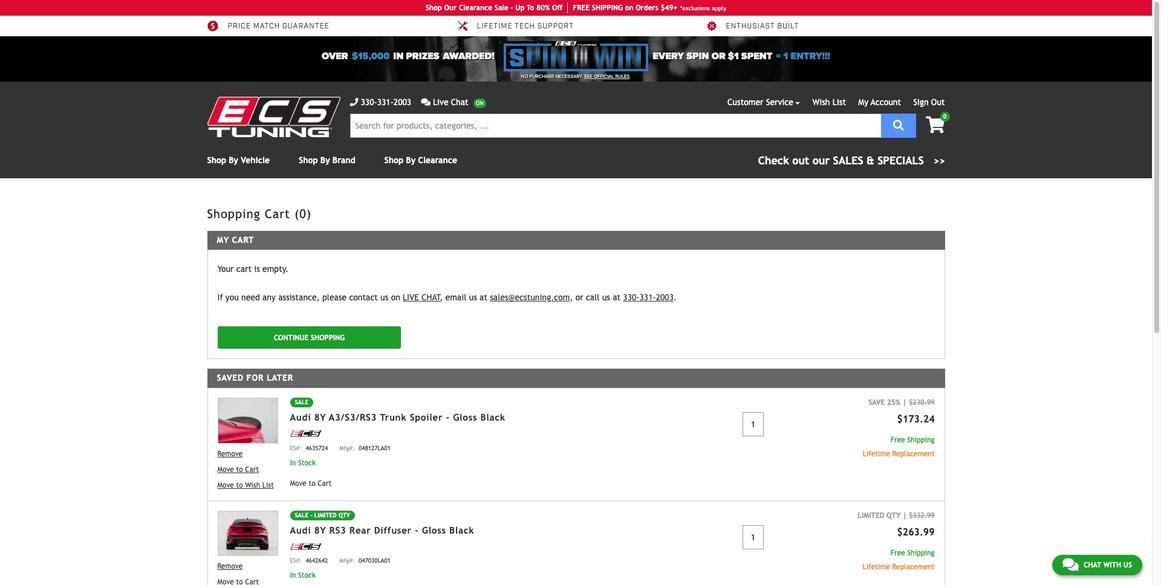 Task type: vqa. For each thing, say whether or not it's contained in the screenshot.
house
no



Task type: locate. For each thing, give the bounding box(es) containing it.
1 horizontal spatial list
[[833, 97, 846, 107]]

0 vertical spatial 331-
[[377, 97, 394, 107]]

ecs image
[[290, 431, 322, 437], [290, 544, 322, 550]]

customer
[[728, 97, 764, 107]]

comments image for chat
[[1063, 558, 1079, 572]]

to up the audi 8y rs3 rear diffuser - gloss black image
[[236, 481, 243, 490]]

0 vertical spatial my
[[859, 97, 869, 107]]

1 vertical spatial 2003
[[656, 293, 674, 303]]

clearance down live
[[418, 155, 457, 165]]

|
[[903, 399, 907, 407], [903, 511, 907, 520]]

sign out link
[[914, 97, 945, 107]]

0 horizontal spatial wish
[[245, 481, 260, 490]]

2 mfg#: from the top
[[340, 558, 355, 565]]

if you need any assistance, please contact us on live chat , email us at sales@ecstuning.com , or call us at 330-331-2003 .
[[217, 293, 677, 303]]

cart up 'move to wish list' link
[[245, 466, 259, 474]]

at
[[480, 293, 488, 303], [613, 293, 621, 303]]

1 vertical spatial es#:
[[290, 558, 302, 565]]

1 horizontal spatial chat
[[1084, 561, 1102, 570]]

move to cart up sale - limited qty
[[290, 480, 332, 488]]

1 free from the top
[[891, 436, 905, 445]]

shipping for $173.24
[[908, 436, 935, 445]]

live
[[403, 293, 419, 303]]

1 horizontal spatial on
[[625, 4, 634, 12]]

0 vertical spatial mfg#:
[[340, 445, 355, 452]]

3 by from the left
[[406, 155, 416, 165]]

2 | from the top
[[903, 511, 907, 520]]

- right "spoiler"
[[446, 413, 450, 423]]

free down $263.99
[[891, 549, 905, 557]]

330-331-2003 link
[[350, 96, 411, 109], [623, 293, 674, 303]]

free for $173.24
[[891, 436, 905, 445]]

1 vertical spatial comments image
[[1063, 558, 1079, 572]]

2 remove from the top
[[217, 563, 243, 571]]

1 free shipping lifetime replacement from the top
[[863, 436, 935, 459]]

$230.99
[[909, 399, 935, 407]]

in down es#: 4642642
[[290, 572, 296, 580]]

shipping down $263.99
[[908, 549, 935, 557]]

cart
[[236, 265, 252, 274]]

2 es#: from the top
[[290, 558, 302, 565]]

remove up move to wish list
[[217, 450, 243, 458]]

1 replacement from the top
[[893, 450, 935, 459]]

1 es#: from the top
[[290, 445, 302, 452]]

shop by clearance
[[385, 155, 457, 165]]

1 vertical spatial in
[[290, 572, 296, 580]]

2 free shipping lifetime replacement from the top
[[863, 549, 935, 571]]

remove for 2nd "remove" link from the bottom of the page
[[217, 450, 243, 458]]

0 vertical spatial move to cart
[[217, 466, 259, 474]]

shop right brand
[[385, 155, 404, 165]]

0 horizontal spatial comments image
[[421, 98, 431, 106]]

0 horizontal spatial 0
[[300, 207, 307, 221]]

gloss right diffuser
[[422, 525, 446, 536]]

free shipping lifetime replacement for $263.99
[[863, 549, 935, 571]]

on left live
[[391, 293, 400, 303]]

sale left the up
[[495, 4, 509, 12]]

2 vertical spatial lifetime
[[863, 563, 891, 571]]

0 down shop by brand
[[300, 207, 307, 221]]

saved for later
[[217, 373, 293, 383]]

my up your
[[217, 235, 229, 245]]

to
[[527, 4, 534, 12]]

mfg#: for $263.99
[[340, 558, 355, 565]]

0 inside 0 link
[[943, 113, 947, 120]]

move to cart up move to wish list
[[217, 466, 259, 474]]

1 vertical spatial free shipping lifetime replacement
[[863, 549, 935, 571]]

replacement down $263.99
[[893, 563, 935, 571]]

lifetime
[[477, 22, 513, 31], [863, 450, 891, 459], [863, 563, 891, 571]]

ecs image up es#: 4635724
[[290, 431, 322, 437]]

1 vertical spatial mfg#:
[[340, 558, 355, 565]]

your cart is empty.
[[217, 265, 289, 274]]

remove link down the audi 8y rs3 rear diffuser - gloss black image
[[217, 561, 278, 572]]

0 vertical spatial shopping
[[207, 207, 261, 221]]

clearance for our
[[459, 4, 493, 12]]

1 vertical spatial on
[[391, 293, 400, 303]]

replacement down $173.24
[[893, 450, 935, 459]]

brand
[[333, 155, 355, 165]]

0 vertical spatial 2003
[[394, 97, 411, 107]]

search image
[[893, 119, 904, 130]]

1 horizontal spatial my
[[859, 97, 869, 107]]

0 horizontal spatial gloss
[[422, 525, 446, 536]]

audi
[[290, 413, 311, 423], [290, 525, 311, 536]]

1 vertical spatial 330-331-2003 link
[[623, 293, 674, 303]]

remove link up 'move to wish list' link
[[217, 449, 278, 459]]

audi down sale - limited qty
[[290, 525, 311, 536]]

audi up es#: 4635724
[[290, 413, 311, 423]]

or left $1
[[712, 50, 726, 62]]

0 horizontal spatial by
[[229, 155, 238, 165]]

0 horizontal spatial black
[[450, 525, 475, 536]]

1 vertical spatial audi
[[290, 525, 311, 536]]

remove for 2nd "remove" link from the top
[[217, 563, 243, 571]]

up
[[516, 4, 525, 12]]

0 vertical spatial in stock
[[290, 459, 316, 467]]

0 horizontal spatial 2003
[[394, 97, 411, 107]]

off
[[552, 4, 563, 12]]

move up move to wish list
[[217, 466, 234, 474]]

1 vertical spatial replacement
[[893, 563, 935, 571]]

1 vertical spatial ecs image
[[290, 544, 322, 550]]

1 horizontal spatial .
[[674, 293, 677, 303]]

list
[[833, 97, 846, 107], [262, 481, 274, 490]]

1 8y from the top
[[314, 413, 326, 423]]

2 horizontal spatial us
[[602, 293, 610, 303]]

8y down sale - limited qty
[[314, 525, 326, 536]]

1 horizontal spatial clearance
[[459, 4, 493, 12]]

1 vertical spatial chat
[[1084, 561, 1102, 570]]

1 vertical spatial shipping
[[908, 549, 935, 557]]

chat inside chat with us link
[[1084, 561, 1102, 570]]

0 horizontal spatial chat
[[451, 97, 469, 107]]

us
[[381, 293, 389, 303], [469, 293, 477, 303], [602, 293, 610, 303]]

sale left limited
[[295, 512, 309, 519]]

ship
[[592, 4, 607, 12]]

list left my account link in the top right of the page
[[833, 97, 846, 107]]

1 horizontal spatial 330-
[[623, 293, 640, 303]]

&
[[867, 154, 875, 167]]

8y up 4635724
[[314, 413, 326, 423]]

stock down es#: 4635724
[[298, 459, 316, 467]]

shopping up my cart
[[207, 207, 261, 221]]

wish up the audi 8y rs3 rear diffuser - gloss black image
[[245, 481, 260, 490]]

4635724
[[306, 445, 328, 452]]

orders
[[636, 4, 659, 12]]

)
[[307, 207, 312, 221]]

,
[[441, 293, 443, 303], [570, 293, 573, 303]]

, left call
[[570, 293, 573, 303]]

remove
[[217, 450, 243, 458], [217, 563, 243, 571]]

shopping right the continue on the bottom left of page
[[311, 334, 345, 342]]

shipping
[[908, 436, 935, 445], [908, 549, 935, 557]]

free down $173.24
[[891, 436, 905, 445]]

1 mfg#: from the top
[[340, 445, 355, 452]]

None number field
[[743, 413, 764, 437], [743, 525, 764, 550], [743, 413, 764, 437], [743, 525, 764, 550]]

move up the audi 8y rs3 rear diffuser - gloss black image
[[217, 481, 234, 490]]

0 vertical spatial chat
[[451, 97, 469, 107]]

1 vertical spatial black
[[450, 525, 475, 536]]

0 vertical spatial es#:
[[290, 445, 302, 452]]

audi 8y a3/s3/rs3 trunk spoiler - gloss black
[[290, 413, 506, 423]]

my
[[859, 97, 869, 107], [217, 235, 229, 245]]

wish
[[813, 97, 830, 107], [245, 481, 260, 490]]

live
[[433, 97, 449, 107]]

us right email
[[469, 293, 477, 303]]

1 horizontal spatial move to cart
[[290, 480, 332, 488]]

1 horizontal spatial wish
[[813, 97, 830, 107]]

0 horizontal spatial on
[[391, 293, 400, 303]]

shipping for $263.99
[[908, 549, 935, 557]]

330-331-2003 link down the over $15,000 in prizes
[[350, 96, 411, 109]]

please
[[322, 293, 347, 303]]

if
[[217, 293, 223, 303]]

0 link
[[917, 112, 950, 135]]

lifetime down the limited
[[863, 563, 891, 571]]

0 vertical spatial 330-331-2003 link
[[350, 96, 411, 109]]

is
[[254, 265, 260, 274]]

cart
[[265, 207, 290, 221], [232, 235, 254, 245], [245, 466, 259, 474], [318, 480, 332, 488]]

comments image left chat with us at the bottom right of page
[[1063, 558, 1079, 572]]

in stock down es#: 4635724
[[290, 459, 316, 467]]

gloss right "spoiler"
[[453, 413, 477, 423]]

support
[[538, 22, 574, 31]]

us right 'contact'
[[381, 293, 389, 303]]

shop by clearance link
[[385, 155, 457, 165]]

comments image inside chat with us link
[[1063, 558, 1079, 572]]

vehicle
[[241, 155, 270, 165]]

lifetime down save
[[863, 450, 891, 459]]

0 vertical spatial black
[[481, 413, 506, 423]]

1 horizontal spatial or
[[712, 50, 726, 62]]

1 vertical spatial in stock
[[290, 572, 316, 580]]

1 audi from the top
[[290, 413, 311, 423]]

audi for $263.99
[[290, 525, 311, 536]]

built
[[778, 22, 799, 31]]

shop for shop by vehicle
[[207, 155, 226, 165]]

comments image left live
[[421, 98, 431, 106]]

0 vertical spatial replacement
[[893, 450, 935, 459]]

my for my cart
[[217, 235, 229, 245]]

my left account
[[859, 97, 869, 107]]

to inside 'move to wish list' link
[[236, 481, 243, 490]]

save 25% | $230.99
[[869, 399, 935, 407]]

audi 8y a3/s3/rs3 trunk spoiler - gloss black image
[[217, 398, 278, 444]]

gloss for $263.99
[[422, 525, 446, 536]]

1 shipping from the top
[[908, 436, 935, 445]]

0 vertical spatial shipping
[[908, 436, 935, 445]]

2 audi from the top
[[290, 525, 311, 536]]

*exclusions apply link
[[680, 3, 727, 12]]

1 horizontal spatial us
[[469, 293, 477, 303]]

shop left brand
[[299, 155, 318, 165]]

clearance right our
[[459, 4, 493, 12]]

price match guarantee link
[[207, 21, 330, 31]]

empty.
[[263, 265, 289, 274]]

list up the audi 8y rs3 rear diffuser - gloss black image
[[262, 481, 274, 490]]

cart up cart
[[232, 235, 254, 245]]

necessary.
[[556, 74, 583, 79]]

0 horizontal spatial clearance
[[418, 155, 457, 165]]

free shipping lifetime replacement down $263.99
[[863, 549, 935, 571]]

1 horizontal spatial comments image
[[1063, 558, 1079, 572]]

| right qty
[[903, 511, 907, 520]]

0 vertical spatial comments image
[[421, 98, 431, 106]]

1 vertical spatial or
[[576, 293, 584, 303]]

no
[[521, 74, 529, 79]]

sale for sale - limited qty
[[295, 512, 309, 519]]

1 | from the top
[[903, 399, 907, 407]]

0 vertical spatial .
[[630, 74, 631, 79]]

| for $173.24
[[903, 399, 907, 407]]

free
[[573, 4, 590, 12]]

chat
[[422, 293, 441, 303]]

cart left (
[[265, 207, 290, 221]]

mfg#: left 048127la01
[[340, 445, 355, 452]]

gloss
[[453, 413, 477, 423], [422, 525, 446, 536]]

0 vertical spatial 0
[[943, 113, 947, 120]]

continue shopping
[[274, 334, 345, 342]]

3 us from the left
[[602, 293, 610, 303]]

replacement
[[893, 450, 935, 459], [893, 563, 935, 571]]

my cart
[[217, 235, 254, 245]]

.
[[630, 74, 631, 79], [674, 293, 677, 303]]

0 horizontal spatial ,
[[441, 293, 443, 303]]

sale for sale
[[295, 399, 309, 406]]

shop
[[426, 4, 442, 12], [207, 155, 226, 165], [299, 155, 318, 165], [385, 155, 404, 165]]

0 vertical spatial remove link
[[217, 449, 278, 459]]

1 vertical spatial 8y
[[314, 525, 326, 536]]

or left call
[[576, 293, 584, 303]]

1 vertical spatial remove link
[[217, 561, 278, 572]]

limited
[[314, 512, 337, 519]]

| right 25%
[[903, 399, 907, 407]]

2 replacement from the top
[[893, 563, 935, 571]]

remove link
[[217, 449, 278, 459], [217, 561, 278, 572]]

customer service button
[[728, 96, 801, 109]]

clearance inside shop our clearance sale - up to 80% off link
[[459, 4, 493, 12]]

move to cart link
[[217, 464, 278, 475], [290, 480, 332, 488]]

2 free from the top
[[891, 549, 905, 557]]

wish right service
[[813, 97, 830, 107]]

audi 8y rs3 rear diffuser - gloss black image
[[217, 511, 278, 557]]

0 vertical spatial gloss
[[453, 413, 477, 423]]

331- right phone image
[[377, 97, 394, 107]]

1 vertical spatial gloss
[[422, 525, 446, 536]]

1 us from the left
[[381, 293, 389, 303]]

continue shopping button
[[217, 327, 401, 349]]

at right call
[[613, 293, 621, 303]]

call
[[586, 293, 600, 303]]

guarantee
[[282, 22, 330, 31]]

free shipping lifetime replacement down $173.24
[[863, 436, 935, 459]]

in stock
[[290, 459, 316, 467], [290, 572, 316, 580]]

es#: left 4642642
[[290, 558, 302, 565]]

331- right call
[[640, 293, 656, 303]]

1 by from the left
[[229, 155, 238, 165]]

mfg#: left 047030la01
[[340, 558, 355, 565]]

330-331-2003 link right call
[[623, 293, 674, 303]]

on right 'ping'
[[625, 4, 634, 12]]

0 vertical spatial in
[[290, 459, 296, 467]]

1 at from the left
[[480, 293, 488, 303]]

shop by brand
[[299, 155, 355, 165]]

2 vertical spatial sale
[[295, 512, 309, 519]]

stock down es#: 4642642
[[298, 572, 316, 580]]

remove down the audi 8y rs3 rear diffuser - gloss black image
[[217, 563, 243, 571]]

0 vertical spatial clearance
[[459, 4, 493, 12]]

in down es#: 4635724
[[290, 459, 296, 467]]

2 remove link from the top
[[217, 561, 278, 572]]

, left email
[[441, 293, 443, 303]]

sales & specials link
[[758, 152, 945, 169]]

0 horizontal spatial 330-331-2003 link
[[350, 96, 411, 109]]

0 horizontal spatial us
[[381, 293, 389, 303]]

comments image
[[421, 98, 431, 106], [1063, 558, 1079, 572]]

1 horizontal spatial move to cart link
[[290, 480, 332, 488]]

to up move to wish list
[[236, 466, 243, 474]]

shipping down $173.24
[[908, 436, 935, 445]]

in stock down es#: 4642642
[[290, 572, 316, 580]]

$332.99
[[909, 511, 935, 520]]

2 shipping from the top
[[908, 549, 935, 557]]

move to cart link up 'move to wish list' link
[[217, 464, 278, 475]]

1 stock from the top
[[298, 459, 316, 467]]

1 horizontal spatial 2003
[[656, 293, 674, 303]]

chat right live
[[451, 97, 469, 107]]

1 remove from the top
[[217, 450, 243, 458]]

my account
[[859, 97, 901, 107]]

es#: for $173.24
[[290, 445, 302, 452]]

shop left vehicle
[[207, 155, 226, 165]]

1 horizontal spatial at
[[613, 293, 621, 303]]

0 vertical spatial audi
[[290, 413, 311, 423]]

black
[[481, 413, 506, 423], [450, 525, 475, 536]]

0 horizontal spatial 331-
[[377, 97, 394, 107]]

1 vertical spatial 331-
[[640, 293, 656, 303]]

at right email
[[480, 293, 488, 303]]

1 horizontal spatial black
[[481, 413, 506, 423]]

0 vertical spatial stock
[[298, 459, 316, 467]]

sign out
[[914, 97, 945, 107]]

move down es#: 4635724
[[290, 480, 307, 488]]

chat left with
[[1084, 561, 1102, 570]]

es#: left 4635724
[[290, 445, 302, 452]]

shop by brand link
[[299, 155, 355, 165]]

0 vertical spatial free shipping lifetime replacement
[[863, 436, 935, 459]]

1 vertical spatial lifetime
[[863, 450, 891, 459]]

330- right phone image
[[361, 97, 377, 107]]

rear
[[350, 525, 371, 536]]

comments image inside live chat link
[[421, 98, 431, 106]]

1 horizontal spatial by
[[321, 155, 330, 165]]

1 horizontal spatial 0
[[943, 113, 947, 120]]

mfg#: 048127la01
[[340, 445, 391, 452]]

qty
[[339, 512, 350, 519]]

ecs image up es#: 4642642
[[290, 544, 322, 550]]

330- right call
[[623, 293, 640, 303]]

1 vertical spatial my
[[217, 235, 229, 245]]

us right call
[[602, 293, 610, 303]]

0 vertical spatial or
[[712, 50, 726, 62]]

1 ecs image from the top
[[290, 431, 322, 437]]

shop left our
[[426, 4, 442, 12]]

0 horizontal spatial at
[[480, 293, 488, 303]]

1 vertical spatial clearance
[[418, 155, 457, 165]]

move to cart link up sale - limited qty
[[290, 480, 332, 488]]

gloss for $173.24
[[453, 413, 477, 423]]

2 ecs image from the top
[[290, 544, 322, 550]]

lifetime tech support
[[477, 22, 574, 31]]

2 in stock from the top
[[290, 572, 316, 580]]

1 vertical spatial 0
[[300, 207, 307, 221]]

2 , from the left
[[570, 293, 573, 303]]

1 in from the top
[[290, 459, 296, 467]]

sale up es#: 4635724
[[295, 399, 309, 406]]

match
[[253, 22, 280, 31]]

ecs image for $173.24
[[290, 431, 322, 437]]

clearance
[[459, 4, 493, 12], [418, 155, 457, 165]]

assistance,
[[278, 293, 320, 303]]

2 8y from the top
[[314, 525, 326, 536]]

0 vertical spatial free
[[891, 436, 905, 445]]

0 horizontal spatial .
[[630, 74, 631, 79]]

lifetime down shop our clearance sale - up to 80% off
[[477, 22, 513, 31]]

1 vertical spatial |
[[903, 511, 907, 520]]

0 down out
[[943, 113, 947, 120]]

2 horizontal spatial by
[[406, 155, 416, 165]]

2 by from the left
[[321, 155, 330, 165]]



Task type: describe. For each thing, give the bounding box(es) containing it.
shop by vehicle link
[[207, 155, 270, 165]]

see
[[584, 74, 593, 79]]

price
[[228, 22, 251, 31]]

spin
[[687, 50, 709, 62]]

live chat link
[[421, 96, 486, 109]]

330-331-2003
[[361, 97, 411, 107]]

sales & specials
[[833, 154, 924, 167]]

0 horizontal spatial 330-
[[361, 97, 377, 107]]

shop for shop by brand
[[299, 155, 318, 165]]

80%
[[537, 4, 550, 12]]

- right diffuser
[[415, 525, 419, 536]]

qty
[[887, 511, 901, 520]]

free for $263.99
[[891, 549, 905, 557]]

1 vertical spatial wish
[[245, 481, 260, 490]]

| for $263.99
[[903, 511, 907, 520]]

in
[[393, 50, 404, 62]]

es#: 4635724
[[290, 445, 328, 452]]

move to wish list
[[217, 481, 274, 490]]

sale - limited qty
[[295, 512, 350, 519]]

replacement for $263.99
[[893, 563, 935, 571]]

1 vertical spatial 330-
[[623, 293, 640, 303]]

entry!!!
[[791, 50, 831, 62]]

shopping cart image
[[926, 117, 945, 134]]

your
[[217, 265, 234, 274]]

lifetime tech support link
[[456, 21, 574, 31]]

chat with us link
[[1053, 555, 1143, 576]]

clearance for by
[[418, 155, 457, 165]]

for
[[247, 373, 264, 383]]

1
[[784, 50, 788, 62]]

enthusiast
[[726, 22, 775, 31]]

2 us from the left
[[469, 293, 477, 303]]

25%
[[887, 399, 901, 407]]

0 vertical spatial wish
[[813, 97, 830, 107]]

shopping cart ( 0 )
[[207, 207, 312, 221]]

048127la01
[[359, 445, 391, 452]]

by for brand
[[321, 155, 330, 165]]

audi for $173.24
[[290, 413, 311, 423]]

1 horizontal spatial 330-331-2003 link
[[623, 293, 674, 303]]

prizes
[[406, 50, 440, 62]]

later
[[267, 373, 293, 383]]

rs3
[[329, 525, 346, 536]]

no purchase necessary. see official rules .
[[521, 74, 631, 79]]

0 horizontal spatial move to cart
[[217, 466, 259, 474]]

sign
[[914, 97, 929, 107]]

es#: for $263.99
[[290, 558, 302, 565]]

shop by vehicle
[[207, 155, 270, 165]]

purchase
[[530, 74, 554, 79]]

mfg#: for $173.24
[[340, 445, 355, 452]]

0 horizontal spatial shopping
[[207, 207, 261, 221]]

black for $263.99
[[450, 525, 475, 536]]

rules
[[616, 74, 630, 79]]

live chat
[[433, 97, 469, 107]]

1 remove link from the top
[[217, 449, 278, 459]]

8y for $263.99
[[314, 525, 326, 536]]

lifetime for $173.24
[[863, 450, 891, 459]]

1 vertical spatial .
[[674, 293, 677, 303]]

shop for shop our clearance sale - up to 80% off
[[426, 4, 442, 12]]

trunk
[[380, 413, 407, 423]]

$173.24
[[897, 414, 935, 425]]

ecs tuning 'spin to win' contest logo image
[[504, 41, 648, 71]]

1 horizontal spatial 331-
[[640, 293, 656, 303]]

sales@ecstuning.com link
[[490, 293, 570, 303]]

save
[[869, 399, 885, 407]]

shop for shop by clearance
[[385, 155, 404, 165]]

need
[[241, 293, 260, 303]]

shop our clearance sale - up to 80% off link
[[426, 2, 568, 13]]

es#: 4642642
[[290, 558, 328, 565]]

0 vertical spatial sale
[[495, 4, 509, 12]]

shopping inside button
[[311, 334, 345, 342]]

- left the up
[[511, 4, 513, 12]]

our
[[444, 4, 457, 12]]

with
[[1104, 561, 1122, 570]]

wish list
[[813, 97, 846, 107]]

over
[[322, 50, 348, 62]]

0 horizontal spatial list
[[262, 481, 274, 490]]

$15,000
[[352, 50, 390, 62]]

1 , from the left
[[441, 293, 443, 303]]

replacement for $173.24
[[893, 450, 935, 459]]

price match guarantee
[[228, 22, 330, 31]]

chat inside live chat link
[[451, 97, 469, 107]]

enthusiast built
[[726, 22, 799, 31]]

tech
[[515, 22, 535, 31]]

ecs tuning image
[[207, 97, 340, 137]]

- left limited
[[310, 512, 313, 519]]

spent
[[742, 50, 773, 62]]

shop our clearance sale - up to 80% off
[[426, 4, 563, 12]]

by for vehicle
[[229, 155, 238, 165]]

email
[[446, 293, 467, 303]]

free shipping lifetime replacement for $173.24
[[863, 436, 935, 459]]

saved
[[217, 373, 244, 383]]

limited
[[858, 511, 885, 520]]

diffuser
[[374, 525, 412, 536]]

to up sale - limited qty
[[309, 480, 316, 488]]

account
[[871, 97, 901, 107]]

service
[[766, 97, 794, 107]]

0 horizontal spatial move to cart link
[[217, 464, 278, 475]]

$263.99
[[897, 527, 935, 538]]

cart up limited
[[318, 480, 332, 488]]

0 horizontal spatial or
[[576, 293, 584, 303]]

1 vertical spatial move to cart
[[290, 480, 332, 488]]

2 in from the top
[[290, 572, 296, 580]]

my account link
[[859, 97, 901, 107]]

lifetime for $263.99
[[863, 563, 891, 571]]

my for my account
[[859, 97, 869, 107]]

over $15,000 in prizes
[[322, 50, 440, 62]]

every
[[653, 50, 684, 62]]

2 at from the left
[[613, 293, 621, 303]]

a3/s3/rs3
[[329, 413, 377, 423]]

comments image for live
[[421, 98, 431, 106]]

by for clearance
[[406, 155, 416, 165]]

0 vertical spatial lifetime
[[477, 22, 513, 31]]

us
[[1124, 561, 1132, 570]]

ecs image for $263.99
[[290, 544, 322, 550]]

ping
[[607, 4, 623, 12]]

official
[[594, 74, 614, 79]]

phone image
[[350, 98, 358, 106]]

enthusiast built link
[[706, 21, 799, 31]]

Search text field
[[350, 114, 881, 138]]

(
[[295, 207, 300, 221]]

8y for $173.24
[[314, 413, 326, 423]]

chat with us
[[1084, 561, 1132, 570]]

2 stock from the top
[[298, 572, 316, 580]]

sales@ecstuning.com
[[490, 293, 570, 303]]

1 vertical spatial move to cart link
[[290, 480, 332, 488]]

=
[[776, 50, 781, 62]]

1 in stock from the top
[[290, 459, 316, 467]]

black for $173.24
[[481, 413, 506, 423]]

audi 8y rs3 rear diffuser - gloss black link
[[290, 525, 475, 536]]



